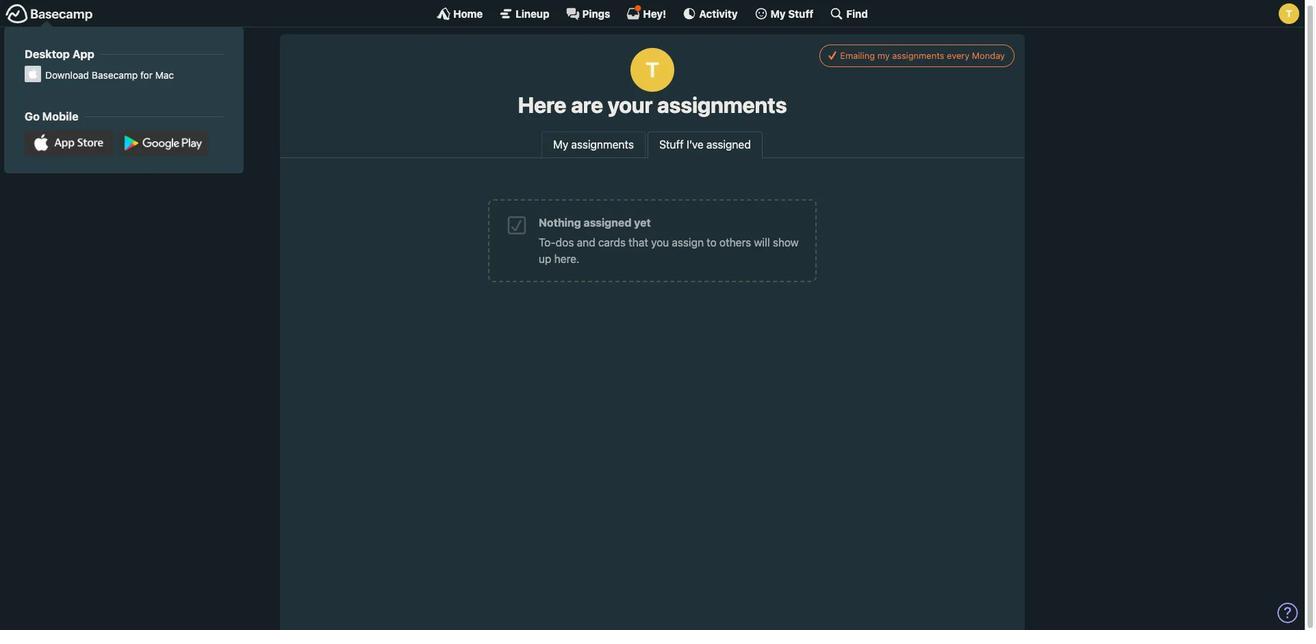 Task type: vqa. For each thing, say whether or not it's contained in the screenshot.
Basecamp
yes



Task type: describe. For each thing, give the bounding box(es) containing it.
assign
[[672, 236, 704, 249]]

pings
[[583, 7, 610, 20]]

my assignments
[[553, 139, 634, 151]]

desktop app
[[25, 47, 94, 60]]

go
[[25, 109, 40, 123]]

assignments inside button
[[893, 50, 945, 61]]

desktop
[[25, 47, 70, 60]]

my assignments link
[[542, 132, 646, 158]]

and
[[577, 236, 596, 249]]

yet
[[634, 217, 651, 229]]

stuff i've assigned
[[660, 139, 751, 151]]

lineup link
[[499, 7, 550, 21]]

stuff i've assigned link
[[648, 132, 763, 159]]

my for my stuff
[[771, 7, 786, 20]]

others
[[720, 236, 751, 249]]

assignments inside 'link'
[[571, 139, 634, 151]]

my stuff button
[[754, 7, 814, 21]]

mobile
[[42, 109, 78, 123]]

emailing my assignments every monday
[[840, 50, 1005, 61]]

find button
[[830, 7, 868, 21]]

1 vertical spatial stuff
[[660, 139, 684, 151]]

tara image
[[1279, 3, 1300, 24]]

app
[[72, 47, 94, 60]]

pings button
[[566, 7, 610, 21]]

1 horizontal spatial assigned
[[707, 139, 751, 151]]

download basecamp for mac link
[[25, 68, 223, 82]]

main element
[[0, 0, 1305, 173]]

my stuff
[[771, 7, 814, 20]]

my
[[878, 50, 890, 61]]

nothing
[[539, 217, 581, 229]]

home link
[[437, 7, 483, 21]]

switch accounts image
[[5, 3, 93, 25]]

you
[[651, 236, 669, 249]]

here are your assignments
[[518, 92, 787, 118]]

1 vertical spatial assignments
[[657, 92, 787, 118]]

to
[[707, 236, 717, 249]]

nothing assigned yet
[[539, 217, 651, 229]]

1 vertical spatial assigned
[[584, 217, 632, 229]]

up
[[539, 253, 552, 265]]



Task type: locate. For each thing, give the bounding box(es) containing it.
show
[[773, 236, 799, 249]]

assignments
[[893, 50, 945, 61], [657, 92, 787, 118], [571, 139, 634, 151]]

go mobile
[[25, 109, 78, 123]]

my for my assignments
[[553, 139, 569, 151]]

to-dos and cards that you assign to others will show up here.
[[539, 236, 799, 265]]

activity
[[699, 7, 738, 20]]

stuff
[[788, 7, 814, 20], [660, 139, 684, 151]]

lineup
[[516, 7, 550, 20]]

stuff left find popup button at the right top of the page
[[788, 7, 814, 20]]

will
[[754, 236, 770, 249]]

mac
[[155, 69, 174, 81]]

1 horizontal spatial assignments
[[657, 92, 787, 118]]

2 vertical spatial assignments
[[571, 139, 634, 151]]

0 horizontal spatial assignments
[[571, 139, 634, 151]]

download basecamp for mac
[[45, 69, 174, 81]]

activity link
[[683, 7, 738, 21]]

0 horizontal spatial stuff
[[660, 139, 684, 151]]

1 horizontal spatial stuff
[[788, 7, 814, 20]]

my
[[771, 7, 786, 20], [553, 139, 569, 151]]

my inside my assignments 'link'
[[553, 139, 569, 151]]

my inside my stuff popup button
[[771, 7, 786, 20]]

stuff left i've
[[660, 139, 684, 151]]

assigned up 'cards'
[[584, 217, 632, 229]]

assigned right i've
[[707, 139, 751, 151]]

cards
[[598, 236, 626, 249]]

download on the play store image
[[119, 130, 208, 156]]

here.
[[554, 253, 580, 265]]

i've
[[687, 139, 704, 151]]

2 horizontal spatial assignments
[[893, 50, 945, 61]]

1 horizontal spatial my
[[771, 7, 786, 20]]

assignments right my
[[893, 50, 945, 61]]

here
[[518, 92, 567, 118]]

every
[[947, 50, 970, 61]]

0 vertical spatial my
[[771, 7, 786, 20]]

your
[[608, 92, 653, 118]]

dos
[[556, 236, 574, 249]]

assignments up stuff i've assigned
[[657, 92, 787, 118]]

are
[[571, 92, 603, 118]]

tara image
[[631, 48, 675, 92]]

to-
[[539, 236, 556, 249]]

my right activity at the top
[[771, 7, 786, 20]]

0 vertical spatial assignments
[[893, 50, 945, 61]]

download on the app store image
[[25, 130, 114, 156]]

that
[[629, 236, 648, 249]]

stuff inside popup button
[[788, 7, 814, 20]]

hey!
[[643, 7, 667, 20]]

emailing
[[840, 50, 875, 61]]

download
[[45, 69, 89, 81]]

hey! button
[[627, 5, 667, 21]]

assigned
[[707, 139, 751, 151], [584, 217, 632, 229]]

0 vertical spatial assigned
[[707, 139, 751, 151]]

basecamp
[[92, 69, 138, 81]]

0 horizontal spatial my
[[553, 139, 569, 151]]

home
[[453, 7, 483, 20]]

monday
[[972, 50, 1005, 61]]

assignments down "are" at top left
[[571, 139, 634, 151]]

0 horizontal spatial assigned
[[584, 217, 632, 229]]

0 vertical spatial stuff
[[788, 7, 814, 20]]

find
[[847, 7, 868, 20]]

my down "here"
[[553, 139, 569, 151]]

for
[[140, 69, 153, 81]]

1 vertical spatial my
[[553, 139, 569, 151]]

emailing my assignments every monday button
[[820, 45, 1015, 67]]



